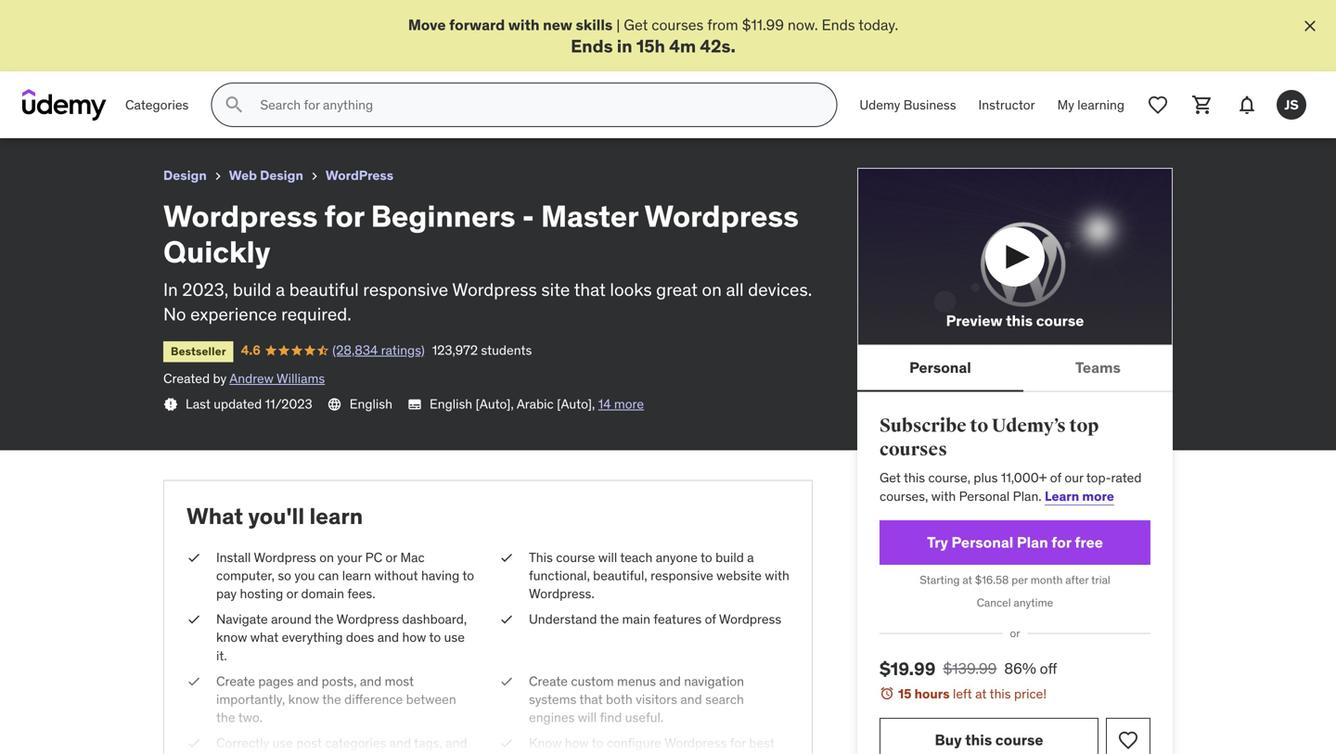 Task type: vqa. For each thing, say whether or not it's contained in the screenshot.
2nd English from right
yes



Task type: locate. For each thing, give the bounding box(es) containing it.
2 design from the left
[[260, 167, 303, 184]]

bestseller
[[171, 344, 226, 359]]

english for english
[[350, 396, 393, 413]]

learn up your
[[310, 503, 363, 531]]

and right tags, in the left bottom of the page
[[446, 735, 467, 752]]

course
[[1037, 311, 1085, 330], [556, 549, 595, 566], [996, 731, 1044, 750]]

0 vertical spatial on
[[702, 278, 722, 301]]

mac
[[400, 549, 425, 566]]

this left price!
[[990, 686, 1011, 703]]

of left the our
[[1051, 470, 1062, 487]]

0 horizontal spatial courses
[[652, 15, 704, 34]]

0 horizontal spatial how
[[402, 630, 426, 646]]

0 vertical spatial at
[[963, 573, 973, 588]]

instructor
[[979, 96, 1036, 113]]

with right the website
[[765, 568, 790, 584]]

1 vertical spatial that
[[580, 692, 603, 708]]

pc
[[365, 549, 383, 566]]

wordpress left site
[[452, 278, 537, 301]]

navigate around the wordpress dashboard, know what everything does and how to use it.
[[216, 611, 467, 664]]

to inside install wordpress on your pc or mac computer, so you can learn without having to pay hosting or domain fees.
[[463, 568, 474, 584]]

that down custom
[[580, 692, 603, 708]]

1 horizontal spatial of
[[1051, 470, 1062, 487]]

0 horizontal spatial build
[[233, 278, 272, 301]]

and up visitors
[[659, 673, 681, 690]]

menus
[[617, 673, 656, 690]]

1 create from the left
[[216, 673, 255, 690]]

can inside install wordpress on your pc or mac computer, so you can learn without having to pay hosting or domain fees.
[[318, 568, 339, 584]]

xsmall image
[[211, 169, 225, 184], [307, 169, 322, 184], [187, 549, 201, 567], [499, 549, 514, 567], [187, 611, 201, 629], [499, 611, 514, 629], [187, 673, 201, 691], [499, 673, 514, 691], [187, 735, 201, 753], [499, 735, 514, 753]]

with
[[508, 15, 540, 34], [932, 488, 956, 505], [765, 568, 790, 584]]

or
[[386, 549, 397, 566], [286, 586, 298, 602], [1010, 627, 1021, 641]]

1 vertical spatial get
[[880, 470, 901, 487]]

0 horizontal spatial get
[[624, 15, 648, 34]]

course inside buy this course button
[[996, 731, 1044, 750]]

course for buy this course
[[996, 731, 1044, 750]]

to down dashboard,
[[429, 630, 441, 646]]

after
[[1066, 573, 1089, 588]]

0 vertical spatial of
[[1051, 470, 1062, 487]]

0 vertical spatial use
[[444, 630, 465, 646]]

a inside this course will teach anyone to build a functional, beautiful, responsive website with wordpress.
[[747, 549, 754, 566]]

1 horizontal spatial get
[[880, 470, 901, 487]]

that inside wordpress for beginners - master wordpress quickly in 2023, build a beautiful responsive wordpress site that looks great on all devices. no experience required.
[[574, 278, 606, 301]]

create inside create custom menus and navigation systems that both visitors and search engines will find useful.
[[529, 673, 568, 690]]

know up "it." at the left of page
[[216, 630, 247, 646]]

1 vertical spatial how
[[565, 735, 589, 752]]

design right web
[[260, 167, 303, 184]]

how inside the navigate around the wordpress dashboard, know what everything does and how to use it.
[[402, 630, 426, 646]]

and right does
[[378, 630, 399, 646]]

course inside preview this course button
[[1037, 311, 1085, 330]]

0 horizontal spatial more
[[614, 396, 644, 413]]

web design link
[[229, 164, 303, 187]]

get up courses,
[[880, 470, 901, 487]]

more down top-
[[1083, 488, 1115, 505]]

or up "86%"
[[1010, 627, 1021, 641]]

0 horizontal spatial of
[[705, 611, 716, 628]]

the down posts,
[[322, 692, 341, 708]]

1 english from the left
[[350, 396, 393, 413]]

personal down the plus
[[959, 488, 1010, 505]]

design
[[163, 167, 207, 184], [260, 167, 303, 184]]

off
[[1040, 659, 1058, 678]]

ends down the skills
[[571, 35, 613, 57]]

1 vertical spatial more
[[1083, 488, 1115, 505]]

0 vertical spatial that
[[574, 278, 606, 301]]

build
[[233, 278, 272, 301], [716, 549, 744, 566]]

ends right now.
[[822, 15, 856, 34]]

on left your
[[320, 549, 334, 566]]

2 vertical spatial personal
[[952, 533, 1014, 552]]

wordpress up "so"
[[254, 549, 316, 566]]

top-
[[1087, 470, 1112, 487]]

1 vertical spatial course
[[556, 549, 595, 566]]

around
[[271, 611, 312, 628]]

learn inside install wordpress on your pc or mac computer, so you can learn without having to pay hosting or domain fees.
[[342, 568, 371, 584]]

Search for anything text field
[[257, 89, 814, 121]]

xsmall image for correctly use post categories and tags, and understand why these can cause yo
[[187, 735, 201, 753]]

course down price!
[[996, 731, 1044, 750]]

how down dashboard,
[[402, 630, 426, 646]]

2 vertical spatial course
[[996, 731, 1044, 750]]

in
[[617, 35, 633, 57]]

english right closed captions "icon"
[[430, 396, 473, 413]]

will left find
[[578, 710, 597, 726]]

2 vertical spatial with
[[765, 568, 790, 584]]

for left free
[[1052, 533, 1072, 552]]

ends
[[822, 15, 856, 34], [571, 35, 613, 57]]

know how to configure wordpress for best results
[[529, 735, 775, 755]]

plan
[[1017, 533, 1049, 552]]

to inside the navigate around the wordpress dashboard, know what everything does and how to use it.
[[429, 630, 441, 646]]

this for get
[[904, 470, 926, 487]]

month
[[1031, 573, 1063, 588]]

design link
[[163, 164, 207, 187]]

learn more link
[[1045, 488, 1115, 505]]

|
[[617, 15, 620, 34]]

the up the everything
[[315, 611, 334, 628]]

to right "anyone"
[[701, 549, 713, 566]]

to inside know how to configure wordpress for best results
[[592, 735, 604, 752]]

1 vertical spatial know
[[288, 692, 319, 708]]

learn up 'fees.' on the bottom left of the page
[[342, 568, 371, 584]]

1 vertical spatial build
[[716, 549, 744, 566]]

tab list
[[858, 346, 1173, 392]]

create inside the create pages and posts, and most importantly, know the difference between the two.
[[216, 673, 255, 690]]

1 horizontal spatial or
[[386, 549, 397, 566]]

for inside wordpress for beginners - master wordpress quickly in 2023, build a beautiful responsive wordpress site that looks great on all devices. no experience required.
[[324, 198, 364, 235]]

skills
[[576, 15, 613, 34]]

courses inside the move forward with new skills | get courses from $11.99 now. ends today. ends in 15h 4m 42s .
[[652, 15, 704, 34]]

0 vertical spatial build
[[233, 278, 272, 301]]

can
[[318, 568, 339, 584], [347, 754, 368, 755]]

more
[[614, 396, 644, 413], [1083, 488, 1115, 505]]

custom
[[571, 673, 614, 690]]

can inside correctly use post categories and tags, and understand why these can cause yo
[[347, 754, 368, 755]]

(28,834
[[333, 342, 378, 359]]

1 vertical spatial with
[[932, 488, 956, 505]]

0 vertical spatial with
[[508, 15, 540, 34]]

a up the website
[[747, 549, 754, 566]]

wordpress inside the navigate around the wordpress dashboard, know what everything does and how to use it.
[[337, 611, 399, 628]]

1 horizontal spatial how
[[565, 735, 589, 752]]

can for cause
[[347, 754, 368, 755]]

get right the |
[[624, 15, 648, 34]]

1 horizontal spatial use
[[444, 630, 465, 646]]

0 horizontal spatial can
[[318, 568, 339, 584]]

build up the website
[[716, 549, 744, 566]]

on inside wordpress for beginners - master wordpress quickly in 2023, build a beautiful responsive wordpress site that looks great on all devices. no experience required.
[[702, 278, 722, 301]]

2 english from the left
[[430, 396, 473, 413]]

this
[[1006, 311, 1033, 330], [904, 470, 926, 487], [990, 686, 1011, 703], [966, 731, 993, 750]]

to inside this course will teach anyone to build a functional, beautiful, responsive website with wordpress.
[[701, 549, 713, 566]]

beautiful,
[[593, 568, 648, 584]]

use up why
[[273, 735, 293, 752]]

1 horizontal spatial at
[[976, 686, 987, 703]]

responsive up ratings)
[[363, 278, 449, 301]]

free
[[1075, 533, 1104, 552]]

0 horizontal spatial english
[[350, 396, 393, 413]]

of right features on the bottom of the page
[[705, 611, 716, 628]]

1 horizontal spatial know
[[288, 692, 319, 708]]

english
[[350, 396, 393, 413], [430, 396, 473, 413]]

can down categories on the bottom of page
[[347, 754, 368, 755]]

1 vertical spatial a
[[747, 549, 754, 566]]

how inside know how to configure wordpress for best results
[[565, 735, 589, 752]]

0 vertical spatial a
[[276, 278, 285, 301]]

0 vertical spatial how
[[402, 630, 426, 646]]

wordpress up does
[[337, 611, 399, 628]]

0 vertical spatial course
[[1037, 311, 1085, 330]]

15h 4m 42s
[[637, 35, 731, 57]]

course up functional,
[[556, 549, 595, 566]]

the left main
[[600, 611, 619, 628]]

will inside create custom menus and navigation systems that both visitors and search engines will find useful.
[[578, 710, 597, 726]]

tab list containing personal
[[858, 346, 1173, 392]]

without
[[375, 568, 418, 584]]

starting at $16.58 per month after trial cancel anytime
[[920, 573, 1111, 611]]

on left all
[[702, 278, 722, 301]]

1 horizontal spatial courses
[[880, 439, 948, 461]]

to left udemy's
[[970, 415, 989, 438]]

xsmall image for know how to configure wordpress for best results
[[499, 735, 514, 753]]

build up experience
[[233, 278, 272, 301]]

with left new
[[508, 15, 540, 34]]

that right site
[[574, 278, 606, 301]]

0 horizontal spatial a
[[276, 278, 285, 301]]

teach
[[620, 549, 653, 566]]

updated
[[214, 396, 262, 413]]

1 vertical spatial courses
[[880, 439, 948, 461]]

from
[[707, 15, 739, 34]]

udemy's
[[992, 415, 1066, 438]]

1 vertical spatial on
[[320, 549, 334, 566]]

create up importantly,
[[216, 673, 255, 690]]

xsmall image for understand the main features of wordpress
[[499, 611, 514, 629]]

0 vertical spatial know
[[216, 630, 247, 646]]

1 horizontal spatial more
[[1083, 488, 1115, 505]]

1 horizontal spatial create
[[529, 673, 568, 690]]

wordpress up all
[[645, 198, 799, 235]]

0 horizontal spatial responsive
[[363, 278, 449, 301]]

1 vertical spatial use
[[273, 735, 293, 752]]

now.
[[788, 15, 818, 34]]

preview
[[946, 311, 1003, 330]]

will up 'beautiful,'
[[599, 549, 617, 566]]

personal down preview
[[910, 358, 972, 377]]

123,972
[[432, 342, 478, 359]]

a inside wordpress for beginners - master wordpress quickly in 2023, build a beautiful responsive wordpress site that looks great on all devices. no experience required.
[[276, 278, 285, 301]]

use inside the navigate around the wordpress dashboard, know what everything does and how to use it.
[[444, 630, 465, 646]]

for left best on the bottom of page
[[730, 735, 746, 752]]

this course will teach anyone to build a functional, beautiful, responsive website with wordpress.
[[529, 549, 790, 602]]

design left web
[[163, 167, 207, 184]]

more right 14
[[614, 396, 644, 413]]

cancel
[[977, 596, 1011, 611]]

0 vertical spatial will
[[599, 549, 617, 566]]

1 horizontal spatial with
[[765, 568, 790, 584]]

students
[[481, 342, 532, 359]]

my learning link
[[1047, 83, 1136, 127]]

0 horizontal spatial will
[[578, 710, 597, 726]]

results
[[529, 754, 568, 755]]

create for create custom menus and navigation systems that both visitors and search engines will find useful.
[[529, 673, 568, 690]]

this inside the get this course, plus 11,000+ of our top-rated courses, with personal plan.
[[904, 470, 926, 487]]

to inside subscribe to udemy's top courses
[[970, 415, 989, 438]]

1 vertical spatial learn
[[342, 568, 371, 584]]

preview this course button
[[858, 168, 1173, 346]]

14
[[599, 396, 611, 413]]

this up courses,
[[904, 470, 926, 487]]

buy this course
[[935, 731, 1044, 750]]

1 horizontal spatial english
[[430, 396, 473, 413]]

0 vertical spatial get
[[624, 15, 648, 34]]

course,
[[929, 470, 971, 487]]

at right "left"
[[976, 686, 987, 703]]

0 horizontal spatial for
[[324, 198, 364, 235]]

course up teams
[[1037, 311, 1085, 330]]

english right "course language" icon
[[350, 396, 393, 413]]

my learning
[[1058, 96, 1125, 113]]

(28,834 ratings)
[[333, 342, 425, 359]]

1 horizontal spatial will
[[599, 549, 617, 566]]

courses up 15h 4m 42s
[[652, 15, 704, 34]]

personal button
[[858, 346, 1024, 390]]

left
[[953, 686, 973, 703]]

0 horizontal spatial on
[[320, 549, 334, 566]]

2 horizontal spatial for
[[1052, 533, 1072, 552]]

0 horizontal spatial at
[[963, 573, 973, 588]]

js
[[1285, 96, 1299, 113]]

what
[[187, 503, 243, 531]]

between
[[406, 692, 456, 708]]

wordpress down 'search'
[[665, 735, 727, 752]]

english [auto], arabic [auto] , 14 more
[[430, 396, 644, 413]]

2 horizontal spatial or
[[1010, 627, 1021, 641]]

1 vertical spatial responsive
[[651, 568, 714, 584]]

responsive
[[363, 278, 449, 301], [651, 568, 714, 584]]

website
[[717, 568, 762, 584]]

2 vertical spatial for
[[730, 735, 746, 752]]

2 horizontal spatial with
[[932, 488, 956, 505]]

responsive down "anyone"
[[651, 568, 714, 584]]

with inside the move forward with new skills | get courses from $11.99 now. ends today. ends in 15h 4m 42s .
[[508, 15, 540, 34]]

2 vertical spatial or
[[1010, 627, 1021, 641]]

or right pc
[[386, 549, 397, 566]]

at
[[963, 573, 973, 588], [976, 686, 987, 703]]

wordpress link
[[326, 164, 394, 187]]

0 horizontal spatial use
[[273, 735, 293, 752]]

$139.99
[[944, 659, 997, 678]]

1 horizontal spatial for
[[730, 735, 746, 752]]

posts,
[[322, 673, 357, 690]]

2 create from the left
[[529, 673, 568, 690]]

1 vertical spatial personal
[[959, 488, 1010, 505]]

0 vertical spatial courses
[[652, 15, 704, 34]]

0 vertical spatial responsive
[[363, 278, 449, 301]]

or down "so"
[[286, 586, 298, 602]]

can up domain
[[318, 568, 339, 584]]

hosting
[[240, 586, 283, 602]]

0 horizontal spatial create
[[216, 673, 255, 690]]

at left $16.58
[[963, 573, 973, 588]]

post
[[296, 735, 322, 752]]

starting
[[920, 573, 960, 588]]

know
[[529, 735, 562, 752]]

0 horizontal spatial with
[[508, 15, 540, 34]]

0 vertical spatial can
[[318, 568, 339, 584]]

this right buy
[[966, 731, 993, 750]]

english for english [auto], arabic [auto] , 14 more
[[430, 396, 473, 413]]

required.
[[281, 303, 352, 325]]

how up results
[[565, 735, 589, 752]]

this right preview
[[1006, 311, 1033, 330]]

you'll
[[248, 503, 305, 531]]

0 horizontal spatial design
[[163, 167, 207, 184]]

a left beautiful
[[276, 278, 285, 301]]

courses down subscribe
[[880, 439, 948, 461]]

1 horizontal spatial can
[[347, 754, 368, 755]]

1 horizontal spatial a
[[747, 549, 754, 566]]

0 horizontal spatial know
[[216, 630, 247, 646]]

no
[[163, 303, 186, 325]]

use down dashboard,
[[444, 630, 465, 646]]

1 design from the left
[[163, 167, 207, 184]]

0 horizontal spatial or
[[286, 586, 298, 602]]

1 vertical spatial can
[[347, 754, 368, 755]]

know down pages at the bottom of page
[[288, 692, 319, 708]]

with inside this course will teach anyone to build a functional, beautiful, responsive website with wordpress.
[[765, 568, 790, 584]]

personal up $16.58
[[952, 533, 1014, 552]]

create up systems at the bottom left of the page
[[529, 673, 568, 690]]

this for preview
[[1006, 311, 1033, 330]]

my
[[1058, 96, 1075, 113]]

to down find
[[592, 735, 604, 752]]

1 horizontal spatial on
[[702, 278, 722, 301]]

anyone
[[656, 549, 698, 566]]

learn more
[[1045, 488, 1115, 505]]

1 vertical spatial will
[[578, 710, 597, 726]]

computer,
[[216, 568, 275, 584]]

1 horizontal spatial responsive
[[651, 568, 714, 584]]

1 horizontal spatial design
[[260, 167, 303, 184]]

with down course,
[[932, 488, 956, 505]]

for down wordpress link
[[324, 198, 364, 235]]

1 horizontal spatial build
[[716, 549, 744, 566]]

0 vertical spatial for
[[324, 198, 364, 235]]

to right having
[[463, 568, 474, 584]]

0 vertical spatial personal
[[910, 358, 972, 377]]



Task type: describe. For each thing, give the bounding box(es) containing it.
instructor link
[[968, 83, 1047, 127]]

1 vertical spatial at
[[976, 686, 987, 703]]

will inside this course will teach anyone to build a functional, beautiful, responsive website with wordpress.
[[599, 549, 617, 566]]

udemy image
[[22, 89, 107, 121]]

1 vertical spatial of
[[705, 611, 716, 628]]

in
[[163, 278, 178, 301]]

of inside the get this course, plus 11,000+ of our top-rated courses, with personal plan.
[[1051, 470, 1062, 487]]

fees.
[[348, 586, 376, 602]]

$19.99
[[880, 658, 936, 680]]

search
[[706, 692, 744, 708]]

navigate
[[216, 611, 268, 628]]

11,000+
[[1001, 470, 1047, 487]]

1 vertical spatial or
[[286, 586, 298, 602]]

at inside starting at $16.58 per month after trial cancel anytime
[[963, 573, 973, 588]]

site
[[542, 278, 570, 301]]

.
[[731, 35, 736, 57]]

master
[[541, 198, 639, 235]]

move
[[408, 15, 446, 34]]

hours
[[915, 686, 950, 703]]

submit search image
[[223, 94, 245, 116]]

responsive inside wordpress for beginners - master wordpress quickly in 2023, build a beautiful responsive wordpress site that looks great on all devices. no experience required.
[[363, 278, 449, 301]]

cause
[[371, 754, 405, 755]]

the inside the navigate around the wordpress dashboard, know what everything does and how to use it.
[[315, 611, 334, 628]]

0 vertical spatial more
[[614, 396, 644, 413]]

and left posts,
[[297, 673, 319, 690]]

our
[[1065, 470, 1084, 487]]

move forward with new skills | get courses from $11.99 now. ends today. ends in 15h 4m 42s .
[[408, 15, 899, 57]]

-
[[522, 198, 535, 235]]

course language image
[[327, 397, 342, 412]]

this for buy
[[966, 731, 993, 750]]

$19.99 $139.99 86% off
[[880, 658, 1058, 680]]

11/2023
[[265, 396, 313, 413]]

xsmall image for this course will teach anyone to build a functional, beautiful, responsive website with wordpress.
[[499, 549, 514, 567]]

wordpress inside know how to configure wordpress for best results
[[665, 735, 727, 752]]

xsmall image for create pages and posts, and most importantly, know the difference between the two.
[[187, 673, 201, 691]]

try personal plan for free link
[[880, 521, 1151, 565]]

on inside install wordpress on your pc or mac computer, so you can learn without having to pay hosting or domain fees.
[[320, 549, 334, 566]]

for inside know how to configure wordpress for best results
[[730, 735, 746, 752]]

alarm image
[[880, 686, 895, 701]]

web design
[[229, 167, 303, 184]]

create for create pages and posts, and most importantly, know the difference between the two.
[[216, 673, 255, 690]]

4.6
[[241, 342, 261, 359]]

price!
[[1015, 686, 1047, 703]]

features
[[654, 611, 702, 628]]

$11.99
[[742, 15, 784, 34]]

beginners
[[371, 198, 516, 235]]

86%
[[1005, 659, 1037, 678]]

learn
[[1045, 488, 1080, 505]]

courses,
[[880, 488, 929, 505]]

so
[[278, 568, 291, 584]]

use inside correctly use post categories and tags, and understand why these can cause yo
[[273, 735, 293, 752]]

xsmall image for create custom menus and navigation systems that both visitors and search engines will find useful.
[[499, 673, 514, 691]]

best
[[749, 735, 775, 752]]

0 vertical spatial learn
[[310, 503, 363, 531]]

teams
[[1076, 358, 1121, 377]]

configure
[[607, 735, 662, 752]]

you
[[295, 568, 315, 584]]

ratings)
[[381, 342, 425, 359]]

this
[[529, 549, 553, 566]]

create custom menus and navigation systems that both visitors and search engines will find useful.
[[529, 673, 744, 726]]

great
[[656, 278, 698, 301]]

get this course, plus 11,000+ of our top-rated courses, with personal plan.
[[880, 470, 1142, 505]]

try
[[927, 533, 949, 552]]

install
[[216, 549, 251, 566]]

that inside create custom menus and navigation systems that both visitors and search engines will find useful.
[[580, 692, 603, 708]]

and inside the navigate around the wordpress dashboard, know what everything does and how to use it.
[[378, 630, 399, 646]]

correctly
[[216, 735, 269, 752]]

everything
[[282, 630, 343, 646]]

and down navigation
[[681, 692, 702, 708]]

xsmall image
[[163, 397, 178, 412]]

quickly
[[163, 233, 271, 270]]

$16.58
[[975, 573, 1009, 588]]

by
[[213, 370, 227, 387]]

build inside this course will teach anyone to build a functional, beautiful, responsive website with wordpress.
[[716, 549, 744, 566]]

[auto], arabic
[[476, 396, 554, 413]]

most
[[385, 673, 414, 690]]

tags,
[[414, 735, 443, 752]]

williams
[[277, 370, 325, 387]]

closed captions image
[[407, 397, 422, 412]]

experience
[[190, 303, 277, 325]]

categories
[[125, 96, 189, 113]]

can for learn
[[318, 568, 339, 584]]

trial
[[1092, 573, 1111, 588]]

plan.
[[1013, 488, 1042, 505]]

get inside the move forward with new skills | get courses from $11.99 now. ends today. ends in 15h 4m 42s .
[[624, 15, 648, 34]]

get inside the get this course, plus 11,000+ of our top-rated courses, with personal plan.
[[880, 470, 901, 487]]

install wordpress on your pc or mac computer, so you can learn without having to pay hosting or domain fees.
[[216, 549, 474, 602]]

wordpress.
[[529, 586, 595, 602]]

15 hours left at this price!
[[899, 686, 1047, 703]]

categories button
[[114, 83, 200, 127]]

xsmall image for navigate around the wordpress dashboard, know what everything does and how to use it.
[[187, 611, 201, 629]]

notifications image
[[1236, 94, 1259, 116]]

responsive inside this course will teach anyone to build a functional, beautiful, responsive website with wordpress.
[[651, 568, 714, 584]]

shopping cart with 0 items image
[[1192, 94, 1214, 116]]

devices.
[[748, 278, 812, 301]]

udemy business link
[[849, 83, 968, 127]]

0 horizontal spatial ends
[[571, 35, 613, 57]]

build inside wordpress for beginners - master wordpress quickly in 2023, build a beautiful responsive wordpress site that looks great on all devices. no experience required.
[[233, 278, 272, 301]]

dashboard,
[[402, 611, 467, 628]]

know inside the navigate around the wordpress dashboard, know what everything does and how to use it.
[[216, 630, 247, 646]]

123,972 students
[[432, 342, 532, 359]]

close image
[[1301, 17, 1320, 35]]

wishlist image
[[1118, 730, 1140, 752]]

know inside the create pages and posts, and most importantly, know the difference between the two.
[[288, 692, 319, 708]]

courses inside subscribe to udemy's top courses
[[880, 439, 948, 461]]

0 vertical spatial or
[[386, 549, 397, 566]]

today.
[[859, 15, 899, 34]]

wordpress down the website
[[719, 611, 782, 628]]

personal inside the get this course, plus 11,000+ of our top-rated courses, with personal plan.
[[959, 488, 1010, 505]]

domain
[[301, 586, 344, 602]]

wordpress inside install wordpress on your pc or mac computer, so you can learn without having to pay hosting or domain fees.
[[254, 549, 316, 566]]

1 vertical spatial for
[[1052, 533, 1072, 552]]

beautiful
[[289, 278, 359, 301]]

understand
[[529, 611, 597, 628]]

xsmall image for install wordpress on your pc or mac computer, so you can learn without having to pay hosting or domain fees.
[[187, 549, 201, 567]]

personal inside personal button
[[910, 358, 972, 377]]

course for preview this course
[[1037, 311, 1085, 330]]

try personal plan for free
[[927, 533, 1104, 552]]

what you'll learn
[[187, 503, 363, 531]]

wordpress
[[326, 167, 394, 184]]

and up cause on the left of the page
[[390, 735, 411, 752]]

pay
[[216, 586, 237, 602]]

both
[[606, 692, 633, 708]]

14 more button
[[599, 395, 644, 414]]

andrew williams link
[[230, 370, 325, 387]]

and up difference
[[360, 673, 382, 690]]

personal inside try personal plan for free link
[[952, 533, 1014, 552]]

your
[[337, 549, 362, 566]]

js link
[[1270, 83, 1314, 127]]

forward
[[449, 15, 505, 34]]

correctly use post categories and tags, and understand why these can cause yo
[[216, 735, 467, 755]]

course inside this course will teach anyone to build a functional, beautiful, responsive website with wordpress.
[[556, 549, 595, 566]]

rated
[[1112, 470, 1142, 487]]

wishlist image
[[1147, 94, 1170, 116]]

the left 'two.'
[[216, 710, 235, 726]]

web
[[229, 167, 257, 184]]

wordpress down web
[[163, 198, 318, 235]]

1 horizontal spatial ends
[[822, 15, 856, 34]]

learning
[[1078, 96, 1125, 113]]

with inside the get this course, plus 11,000+ of our top-rated courses, with personal plan.
[[932, 488, 956, 505]]



